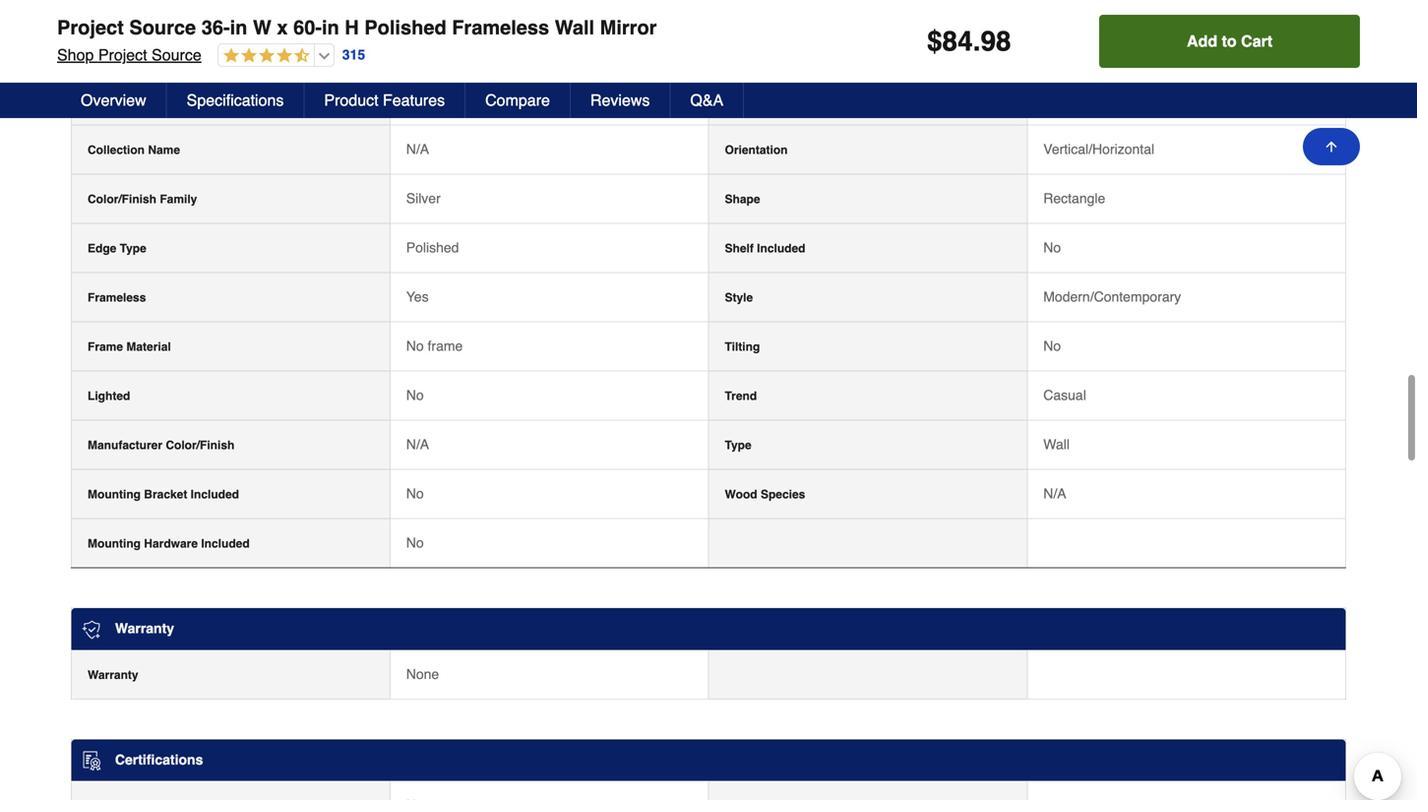 Task type: describe. For each thing, give the bounding box(es) containing it.
builder-grade
[[88, 94, 166, 108]]

bracket
[[144, 488, 187, 502]]

tilting
[[725, 340, 760, 354]]

shelf included
[[725, 242, 806, 255]]

specifications
[[187, 91, 284, 109]]

type for edge type
[[120, 242, 146, 255]]

mounting for mounting bracket included
[[88, 488, 141, 502]]

type for mount type
[[764, 94, 790, 108]]

315
[[342, 47, 365, 63]]

shop project source
[[57, 46, 202, 64]]

product
[[324, 91, 379, 109]]

compare button
[[466, 83, 571, 118]]

family
[[160, 192, 197, 206]]

$ 84 . 98
[[927, 26, 1012, 57]]

0 vertical spatial source
[[129, 16, 196, 39]]

w
[[253, 16, 272, 39]]

casual
[[1044, 387, 1087, 403]]

$
[[927, 26, 943, 57]]

overview button
[[61, 83, 167, 118]]

shop
[[57, 46, 94, 64]]

vertical/horizontal
[[1044, 141, 1155, 157]]

4.5 stars image
[[218, 47, 310, 65]]

included for mounting bracket included
[[191, 488, 239, 502]]

notes image
[[82, 49, 97, 65]]

to
[[1222, 32, 1237, 50]]

shape
[[725, 192, 760, 206]]

x
[[277, 16, 288, 39]]

84
[[943, 26, 973, 57]]

mounting bracket included
[[88, 488, 239, 502]]

manufacturer
[[88, 439, 162, 452]]

orientation
[[725, 143, 788, 157]]

0 horizontal spatial frameless
[[88, 291, 146, 305]]

compare
[[485, 91, 550, 109]]

arrow up image
[[1324, 139, 1340, 155]]

wood
[[725, 488, 758, 502]]

mounting for mounting hardware included
[[88, 537, 141, 551]]

0 vertical spatial wall
[[555, 16, 595, 39]]

2 vertical spatial n/a
[[1044, 486, 1067, 502]]

36-
[[202, 16, 230, 39]]

add to cart
[[1187, 32, 1273, 50]]

silver
[[406, 191, 441, 206]]

1 vertical spatial source
[[152, 46, 202, 64]]

project source 36-in w x 60-in h polished frameless wall mirror
[[57, 16, 657, 39]]

features inside button
[[383, 91, 445, 109]]

q&a button
[[671, 83, 744, 118]]

included for mounting hardware included
[[201, 537, 250, 551]]

q&a
[[690, 91, 724, 109]]

add
[[1187, 32, 1218, 50]]



Task type: vqa. For each thing, say whether or not it's contained in the screenshot.
the right glue
no



Task type: locate. For each thing, give the bounding box(es) containing it.
mount
[[725, 94, 760, 108]]

1 vertical spatial n/a
[[406, 437, 429, 452]]

1 in from the left
[[230, 16, 247, 39]]

wall
[[555, 16, 595, 39], [1044, 437, 1070, 452]]

features
[[111, 48, 169, 64], [383, 91, 445, 109]]

frameless down edge type
[[88, 291, 146, 305]]

in
[[230, 16, 247, 39], [322, 16, 339, 39]]

project right notes icon on the top
[[98, 46, 147, 64]]

1 vertical spatial polished
[[406, 240, 459, 255]]

wall left mirror
[[555, 16, 595, 39]]

1 vertical spatial project
[[98, 46, 147, 64]]

reviews button
[[571, 83, 671, 118]]

grade
[[132, 94, 166, 108]]

frame
[[428, 338, 463, 354]]

1 vertical spatial features
[[383, 91, 445, 109]]

yes up no frame
[[406, 289, 429, 305]]

color/finish family
[[88, 192, 197, 206]]

no frame
[[406, 338, 463, 354]]

polished right h at the left of page
[[365, 16, 447, 39]]

0 horizontal spatial features
[[111, 48, 169, 64]]

features right product
[[383, 91, 445, 109]]

trend
[[725, 389, 757, 403]]

lighted
[[88, 389, 130, 403]]

frame
[[88, 340, 123, 354]]

warranty up certifications
[[88, 668, 138, 682]]

0 horizontal spatial wall
[[555, 16, 595, 39]]

shelf
[[725, 242, 754, 255]]

in left w
[[230, 16, 247, 39]]

n/a
[[406, 141, 429, 157], [406, 437, 429, 452], [1044, 486, 1067, 502]]

modern/contemporary
[[1044, 289, 1182, 305]]

1 vertical spatial warranty
[[88, 668, 138, 682]]

2 vertical spatial type
[[725, 439, 752, 452]]

color/finish up bracket
[[166, 439, 235, 452]]

color/finish up edge type
[[88, 192, 157, 206]]

species
[[761, 488, 806, 502]]

1 vertical spatial type
[[120, 242, 146, 255]]

1 horizontal spatial frameless
[[452, 16, 549, 39]]

included right hardware
[[201, 537, 250, 551]]

1 horizontal spatial in
[[322, 16, 339, 39]]

0 horizontal spatial in
[[230, 16, 247, 39]]

2 in from the left
[[322, 16, 339, 39]]

none
[[406, 666, 439, 682]]

1 horizontal spatial wall
[[1044, 437, 1070, 452]]

name
[[148, 143, 180, 157]]

frame material
[[88, 340, 171, 354]]

n/a for wall
[[406, 437, 429, 452]]

edge
[[88, 242, 116, 255]]

0 vertical spatial yes
[[406, 92, 429, 108]]

1 mounting from the top
[[88, 488, 141, 502]]

included right shelf
[[757, 242, 806, 255]]

.
[[973, 26, 981, 57]]

type right mount
[[764, 94, 790, 108]]

2 horizontal spatial type
[[764, 94, 790, 108]]

source up shop project source in the left of the page
[[129, 16, 196, 39]]

product features
[[324, 91, 445, 109]]

wall down casual
[[1044, 437, 1070, 452]]

1 horizontal spatial color/finish
[[166, 439, 235, 452]]

add to cart button
[[1100, 15, 1360, 68]]

2 yes from the top
[[406, 289, 429, 305]]

style
[[725, 291, 753, 305]]

mounting
[[88, 488, 141, 502], [88, 537, 141, 551]]

polished down silver at the left top of the page
[[406, 240, 459, 255]]

yes for frameless
[[406, 289, 429, 305]]

source down 36-
[[152, 46, 202, 64]]

0 vertical spatial polished
[[365, 16, 447, 39]]

features up grade
[[111, 48, 169, 64]]

0 vertical spatial frameless
[[452, 16, 549, 39]]

0 vertical spatial project
[[57, 16, 124, 39]]

mounting hardware included
[[88, 537, 250, 551]]

source
[[129, 16, 196, 39], [152, 46, 202, 64]]

60-
[[293, 16, 322, 39]]

wood species
[[725, 488, 806, 502]]

1 vertical spatial wall
[[1044, 437, 1070, 452]]

0 vertical spatial warranty
[[115, 621, 174, 636]]

warranty down mounting hardware included
[[115, 621, 174, 636]]

2 mounting from the top
[[88, 537, 141, 551]]

collection
[[88, 143, 145, 157]]

manufacturer color/finish
[[88, 439, 235, 452]]

1 vertical spatial frameless
[[88, 291, 146, 305]]

type
[[764, 94, 790, 108], [120, 242, 146, 255], [725, 439, 752, 452]]

project up notes icon on the top
[[57, 16, 124, 39]]

type down trend
[[725, 439, 752, 452]]

builder-
[[88, 94, 132, 108]]

h
[[345, 16, 359, 39]]

0 horizontal spatial color/finish
[[88, 192, 157, 206]]

mount type
[[725, 94, 790, 108]]

rectangle
[[1044, 191, 1106, 206]]

edge type
[[88, 242, 146, 255]]

0 vertical spatial type
[[764, 94, 790, 108]]

1 vertical spatial mounting
[[88, 537, 141, 551]]

n/a for vertical/horizontal
[[406, 141, 429, 157]]

specifications button
[[167, 83, 305, 118]]

1 yes from the top
[[406, 92, 429, 108]]

0 horizontal spatial type
[[120, 242, 146, 255]]

yes for builder-grade
[[406, 92, 429, 108]]

no
[[1044, 240, 1061, 255], [406, 338, 424, 354], [1044, 338, 1061, 354], [406, 387, 424, 403], [406, 486, 424, 502], [406, 535, 424, 551]]

0 vertical spatial features
[[111, 48, 169, 64]]

material
[[126, 340, 171, 354]]

collection name
[[88, 143, 180, 157]]

warranty
[[115, 621, 174, 636], [88, 668, 138, 682]]

0 vertical spatial color/finish
[[88, 192, 157, 206]]

reviews
[[591, 91, 650, 109]]

2 vertical spatial included
[[201, 537, 250, 551]]

0 vertical spatial included
[[757, 242, 806, 255]]

0 vertical spatial mounting
[[88, 488, 141, 502]]

project
[[57, 16, 124, 39], [98, 46, 147, 64]]

1 horizontal spatial type
[[725, 439, 752, 452]]

included
[[757, 242, 806, 255], [191, 488, 239, 502], [201, 537, 250, 551]]

frameless
[[452, 16, 549, 39], [88, 291, 146, 305]]

98
[[981, 26, 1012, 57]]

mounting left hardware
[[88, 537, 141, 551]]

1 vertical spatial yes
[[406, 289, 429, 305]]

hardware
[[144, 537, 198, 551]]

yes right product
[[406, 92, 429, 108]]

overview
[[81, 91, 146, 109]]

1 vertical spatial included
[[191, 488, 239, 502]]

polished
[[365, 16, 447, 39], [406, 240, 459, 255]]

mounting down manufacturer
[[88, 488, 141, 502]]

1 horizontal spatial features
[[383, 91, 445, 109]]

color/finish
[[88, 192, 157, 206], [166, 439, 235, 452]]

mirror
[[600, 16, 657, 39]]

1 vertical spatial color/finish
[[166, 439, 235, 452]]

yes
[[406, 92, 429, 108], [406, 289, 429, 305]]

0 vertical spatial n/a
[[406, 141, 429, 157]]

type right "edge"
[[120, 242, 146, 255]]

frameless up compare
[[452, 16, 549, 39]]

certifications
[[115, 752, 203, 768]]

included right bracket
[[191, 488, 239, 502]]

cart
[[1241, 32, 1273, 50]]

product features button
[[305, 83, 466, 118]]

in left h at the left of page
[[322, 16, 339, 39]]



